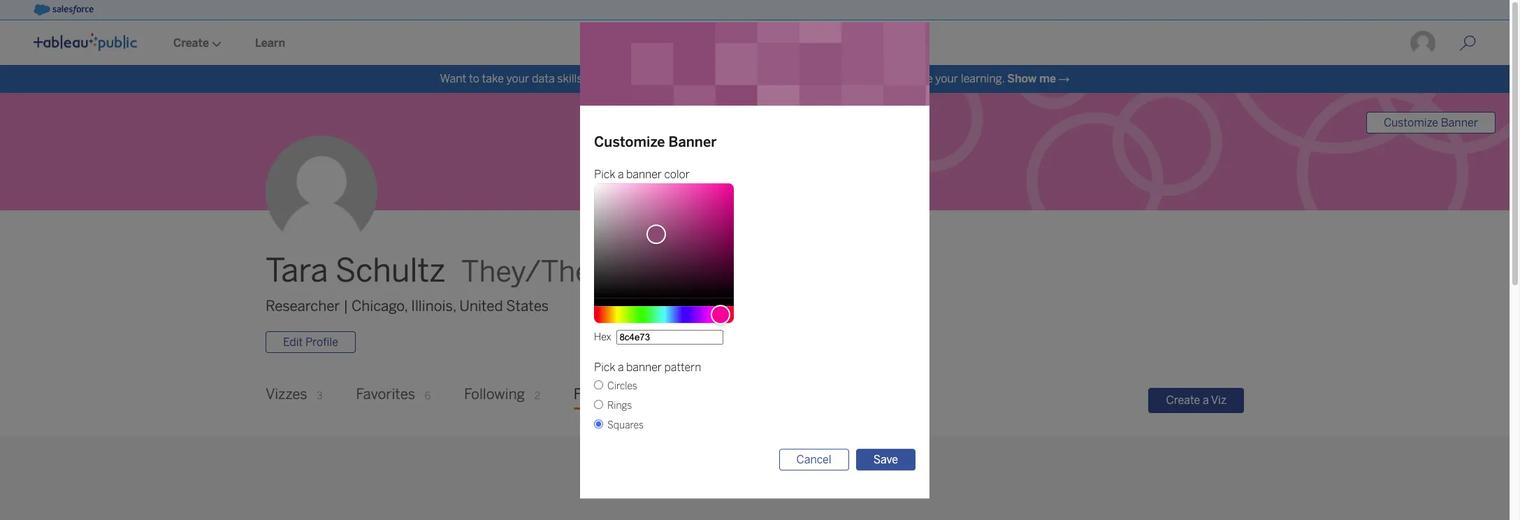 Task type: locate. For each thing, give the bounding box(es) containing it.
2 vertical spatial a
[[1203, 393, 1209, 407]]

1 pick from the top
[[594, 168, 616, 181]]

a left viz
[[1203, 393, 1209, 407]]

to
[[469, 72, 480, 85], [585, 72, 596, 85], [867, 72, 877, 85]]

squares
[[608, 419, 644, 431]]

learn link
[[238, 22, 302, 65]]

1 horizontal spatial your
[[936, 72, 959, 85]]

states
[[506, 298, 549, 315]]

show me link
[[1008, 72, 1056, 85]]

next
[[617, 72, 640, 85]]

your
[[507, 72, 529, 85], [936, 72, 959, 85]]

customize banner inside dialog
[[594, 133, 717, 150]]

tara
[[266, 252, 328, 290]]

banner inside button
[[1441, 116, 1479, 129]]

2 banner from the top
[[626, 361, 662, 374]]

to left accelerate
[[867, 72, 877, 85]]

a inside create a viz button
[[1203, 393, 1209, 407]]

1 horizontal spatial the
[[743, 72, 760, 85]]

tara schultz
[[266, 252, 446, 290]]

banner up "circles"
[[626, 361, 662, 374]]

1 vertical spatial banner
[[626, 361, 662, 374]]

to left take
[[469, 72, 480, 85]]

your right take
[[507, 72, 529, 85]]

1 vertical spatial banner
[[669, 133, 717, 150]]

1 vertical spatial customize banner
[[594, 133, 717, 150]]

save button
[[856, 449, 916, 470]]

your left learning.
[[936, 72, 959, 85]]

2
[[535, 390, 540, 402]]

6
[[425, 390, 431, 402]]

1 your from the left
[[507, 72, 529, 85]]

0 horizontal spatial customize banner
[[594, 133, 717, 150]]

customize banner
[[1384, 116, 1479, 129], [594, 133, 717, 150]]

to right skills
[[585, 72, 596, 85]]

1 to from the left
[[469, 72, 480, 85]]

pick a banner color
[[594, 168, 690, 181]]

avatar image
[[266, 136, 378, 248]]

want
[[440, 72, 467, 85]]

0 vertical spatial pick
[[594, 168, 616, 181]]

edit
[[283, 336, 303, 349]]

accelerate
[[880, 72, 933, 85]]

banner
[[1441, 116, 1479, 129], [669, 133, 717, 150]]

researcher | chicago, illinois, united states
[[266, 298, 549, 315]]

1 horizontal spatial banner
[[1441, 116, 1479, 129]]

0 vertical spatial banner
[[1441, 116, 1479, 129]]

pattern
[[665, 361, 702, 374]]

0 vertical spatial banner
[[626, 168, 662, 181]]

color slider
[[594, 183, 734, 298]]

level?
[[642, 72, 671, 85]]

a
[[618, 168, 624, 181], [618, 361, 624, 374], [1203, 393, 1209, 407]]

pick for pick a banner pattern
[[594, 361, 616, 374]]

1 banner from the top
[[626, 168, 662, 181]]

edit profile
[[283, 336, 338, 349]]

the right with
[[743, 72, 760, 85]]

banner left 'color'
[[626, 168, 662, 181]]

1 vertical spatial customize
[[594, 133, 665, 150]]

1 horizontal spatial to
[[585, 72, 596, 85]]

|
[[343, 298, 348, 315]]

want to take your data skills to the next level? connect with the tableau community to accelerate your learning. show me →
[[440, 72, 1070, 85]]

0 vertical spatial customize banner
[[1384, 116, 1479, 129]]

banner
[[626, 168, 662, 181], [626, 361, 662, 374]]

customize inside customize banner dialog
[[594, 133, 665, 150]]

None radio
[[594, 400, 603, 409], [594, 419, 603, 428], [594, 400, 603, 409], [594, 419, 603, 428]]

2 horizontal spatial to
[[867, 72, 877, 85]]

skills
[[557, 72, 583, 85]]

0 vertical spatial a
[[618, 168, 624, 181]]

circles
[[608, 380, 638, 392]]

0 horizontal spatial customize
[[594, 133, 665, 150]]

schultz
[[335, 252, 446, 290]]

a for pick a banner pattern
[[618, 361, 624, 374]]

1 vertical spatial a
[[618, 361, 624, 374]]

with
[[719, 72, 741, 85]]

2 the from the left
[[743, 72, 760, 85]]

1 vertical spatial pick
[[594, 361, 616, 374]]

→
[[1059, 72, 1070, 85]]

customize
[[1384, 116, 1439, 129], [594, 133, 665, 150]]

1 horizontal spatial customize banner
[[1384, 116, 1479, 129]]

0 horizontal spatial your
[[507, 72, 529, 85]]

a left 'color'
[[618, 168, 624, 181]]

customize banner inside button
[[1384, 116, 1479, 129]]

1 horizontal spatial customize
[[1384, 116, 1439, 129]]

None radio
[[594, 380, 603, 389]]

create a viz
[[1166, 393, 1227, 407]]

the left next
[[598, 72, 615, 85]]

community
[[804, 72, 865, 85]]

the
[[598, 72, 615, 85], [743, 72, 760, 85]]

0 vertical spatial customize
[[1384, 116, 1439, 129]]

0 horizontal spatial to
[[469, 72, 480, 85]]

a up "circles"
[[618, 361, 624, 374]]

pick
[[594, 168, 616, 181], [594, 361, 616, 374]]

customize banner button
[[1367, 112, 1496, 134]]

0 horizontal spatial the
[[598, 72, 615, 85]]

0 horizontal spatial banner
[[669, 133, 717, 150]]

2 pick from the top
[[594, 361, 616, 374]]



Task type: vqa. For each thing, say whether or not it's contained in the screenshot.
pattern
yes



Task type: describe. For each thing, give the bounding box(es) containing it.
united
[[460, 298, 503, 315]]

show
[[1008, 72, 1037, 85]]

tableau
[[762, 72, 802, 85]]

data
[[532, 72, 555, 85]]

cancel
[[797, 453, 832, 466]]

researcher
[[266, 298, 340, 315]]

customize inside customize banner button
[[1384, 116, 1439, 129]]

following
[[464, 386, 525, 403]]

me
[[1040, 72, 1056, 85]]

2 to from the left
[[585, 72, 596, 85]]

3
[[317, 390, 323, 402]]

followers link
[[574, 376, 651, 414]]

favorites
[[356, 386, 415, 403]]

take
[[482, 72, 504, 85]]

profile
[[306, 336, 338, 349]]

save
[[874, 453, 898, 466]]

viz
[[1211, 393, 1227, 407]]

learning.
[[961, 72, 1005, 85]]

color image
[[646, 225, 666, 244]]

banner for color
[[626, 168, 662, 181]]

logo image
[[34, 33, 137, 51]]

a for create a viz
[[1203, 393, 1209, 407]]

hex
[[594, 331, 611, 343]]

followers
[[574, 386, 635, 403]]

none radio inside customize banner dialog
[[594, 380, 603, 389]]

pick a banner pattern
[[594, 361, 702, 374]]

banner for pattern
[[626, 361, 662, 374]]

illinois,
[[411, 298, 456, 315]]

3 to from the left
[[867, 72, 877, 85]]

a for pick a banner color
[[618, 168, 624, 181]]

connect
[[674, 72, 717, 85]]

salesforce logo image
[[34, 4, 94, 15]]

cancel button
[[779, 449, 849, 470]]

rings
[[608, 400, 632, 412]]

vizzes
[[266, 386, 307, 403]]

pick for pick a banner color
[[594, 168, 616, 181]]

1 the from the left
[[598, 72, 615, 85]]

customize banner dialog
[[396, 22, 1115, 498]]

chicago,
[[352, 298, 408, 315]]

2 your from the left
[[936, 72, 959, 85]]

create
[[1166, 393, 1201, 407]]

color
[[665, 168, 690, 181]]

banner inside dialog
[[669, 133, 717, 150]]

create a viz button
[[1149, 388, 1244, 413]]

go to search image
[[1443, 35, 1493, 52]]

Hex field
[[617, 330, 724, 345]]

learn
[[255, 36, 285, 50]]

edit profile button
[[266, 332, 356, 353]]



